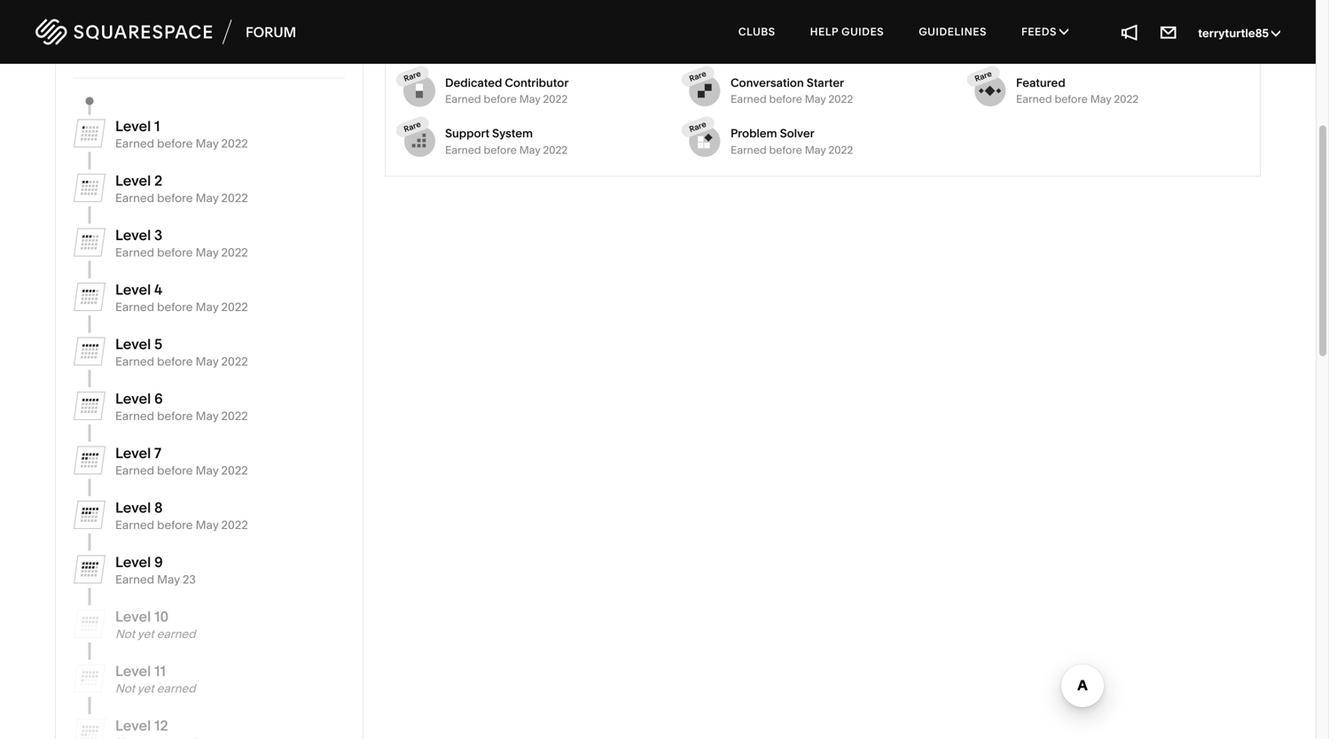 Task type: locate. For each thing, give the bounding box(es) containing it.
level inside level 2 earned before may 2022
[[115, 172, 151, 189]]

circle community advocate earned before may 2022
[[1016, 25, 1170, 55]]

level for level 6
[[115, 390, 151, 407]]

level
[[115, 118, 151, 135], [115, 172, 151, 189], [115, 227, 151, 244], [115, 281, 151, 298], [115, 336, 151, 353], [115, 390, 151, 407], [115, 445, 151, 462], [115, 499, 151, 517], [115, 554, 151, 571], [115, 608, 151, 626], [115, 663, 151, 680], [115, 717, 151, 735]]

before inside level 2 earned before may 2022
[[157, 191, 193, 205]]

earned inside level 1 earned before may 2022
[[115, 137, 154, 151]]

may inside level 1 earned before may 2022
[[196, 137, 219, 151]]

earned down conversation
[[731, 93, 767, 106]]

earned inside level 3 earned before may 2022
[[115, 246, 154, 260]]

0 horizontal spatial 9
[[154, 554, 163, 571]]

earned for level 1
[[115, 137, 154, 151]]

2022 for conversation starter
[[829, 93, 853, 106]]

level 8 image
[[74, 499, 106, 531]]

1 vertical spatial not
[[115, 682, 135, 696]]

rare up the problem solver icon
[[688, 68, 708, 84]]

level for level 7
[[115, 445, 151, 462]]

earned down 8
[[115, 518, 154, 533]]

earned for level 2
[[115, 191, 154, 205]]

1 vertical spatial yet
[[137, 682, 154, 696]]

may down system
[[519, 144, 540, 156]]

level inside level 4 earned before may 2022
[[115, 281, 151, 298]]

may inside the conversation starter earned before may 2022
[[805, 93, 826, 106]]

may down solver
[[805, 144, 826, 156]]

5
[[154, 336, 162, 353]]

11 level from the top
[[115, 663, 151, 680]]

jo_sqsp
[[74, 25, 123, 39]]

before inside level 7 earned before may 2022
[[157, 464, 193, 478]]

2022 inside level 8 earned before may 2022
[[221, 518, 248, 533]]

may inside level 8 earned before may 2022
[[196, 518, 219, 533]]

earned inside level 9 earned may 23
[[115, 573, 154, 587]]

may inside level 2 earned before may 2022
[[196, 191, 219, 205]]

earned for level 3
[[115, 246, 154, 260]]

earned down featured
[[1016, 93, 1052, 106]]

featured image
[[975, 75, 1006, 107]]

before down the 4 at left
[[157, 300, 193, 314]]

of
[[199, 25, 210, 39]]

0 vertical spatial 9
[[189, 25, 196, 39]]

level left the 4 at left
[[115, 281, 151, 298]]

yet
[[137, 627, 154, 642], [137, 682, 154, 696]]

2022 inside level 1 earned before may 2022
[[221, 137, 248, 151]]

1 vertical spatial earned
[[157, 627, 196, 642]]

level left 8
[[115, 499, 151, 517]]

before for problem solver
[[769, 144, 802, 156]]

may up level 4 earned before may 2022
[[196, 246, 219, 260]]

clubs link
[[722, 9, 791, 55]]

before inside problem solver earned before may 2022
[[769, 144, 802, 156]]

not inside "level 10 not yet earned"
[[115, 627, 135, 642]]

before inside dedicated contributor earned before may 2022
[[484, 93, 517, 106]]

2022 inside level 7 earned before may 2022
[[221, 464, 248, 478]]

may down community
[[1090, 42, 1112, 55]]

before down featured
[[1055, 93, 1088, 106]]

may for support system
[[519, 144, 540, 156]]

level 4 image
[[74, 281, 106, 313]]

level inside "level 10 not yet earned"
[[115, 608, 151, 626]]

earned inside support system earned before may 2022
[[445, 144, 481, 156]]

7 level from the top
[[115, 445, 151, 462]]

earned inside the conversation starter earned before may 2022
[[731, 93, 767, 106]]

rare
[[402, 68, 422, 84], [688, 68, 708, 84], [973, 68, 993, 84], [402, 119, 422, 135], [688, 119, 708, 135]]

2022 inside the conversation starter earned before may 2022
[[829, 93, 853, 106]]

level for level 10
[[115, 608, 151, 626]]

2022 inside level 4 earned before may 2022
[[221, 300, 248, 314]]

2022 inside level 2 earned before may 2022
[[221, 191, 248, 205]]

earned inside level 8 earned before may 2022
[[115, 518, 154, 533]]

2022 for problem solver
[[829, 144, 853, 156]]

before down system
[[484, 144, 517, 156]]

2022 for level 6
[[221, 409, 248, 423]]

level 1 earned before may 2022
[[115, 118, 248, 151]]

may inside support system earned before may 2022
[[519, 144, 540, 156]]

before down dedicated
[[484, 93, 517, 106]]

level left 7
[[115, 445, 151, 462]]

2022 inside featured earned before may 2022
[[1114, 93, 1139, 106]]

level left 2
[[115, 172, 151, 189]]

may up level 6 earned before may 2022
[[196, 355, 219, 369]]

before for level 1
[[157, 137, 193, 151]]

1 not from the top
[[115, 627, 135, 642]]

1 yet from the top
[[137, 627, 154, 642]]

2 not from the top
[[115, 682, 135, 696]]

level inside level 8 earned before may 2022
[[115, 499, 151, 517]]

yet for 11
[[137, 682, 154, 696]]

may down contributor
[[519, 93, 540, 106]]

9 left the "of"
[[189, 25, 196, 39]]

may for level 4
[[196, 300, 219, 314]]

yet up level 12
[[137, 682, 154, 696]]

spreads
[[731, 25, 776, 39]]

earned down support
[[445, 144, 481, 156]]

before inside level 1 earned before may 2022
[[157, 137, 193, 151]]

may for level 8
[[196, 518, 219, 533]]

earned for conversation starter
[[731, 93, 767, 106]]

earned down 5
[[115, 355, 154, 369]]

yet inside "level 10 not yet earned"
[[137, 627, 154, 642]]

1%
[[95, 42, 110, 56]]

top
[[74, 42, 92, 56]]

may inside featured earned before may 2022
[[1090, 93, 1112, 106]]

level 10 image
[[74, 608, 106, 640]]

advocate
[[1117, 25, 1170, 39]]

earned down the 4 at left
[[115, 300, 154, 314]]

earned
[[1016, 42, 1052, 55], [445, 93, 481, 106], [731, 93, 767, 106], [1016, 93, 1052, 106], [115, 137, 154, 151], [445, 144, 481, 156], [731, 144, 767, 156], [115, 191, 154, 205], [115, 246, 154, 260], [115, 300, 154, 314], [115, 355, 154, 369], [115, 409, 154, 423], [115, 464, 154, 478], [115, 518, 154, 533], [115, 573, 154, 587]]

2022 inside dedicated contributor earned before may 2022
[[543, 93, 568, 106]]

rare left dedicated
[[402, 68, 422, 84]]

may inside level 4 earned before may 2022
[[196, 300, 219, 314]]

level right level 9 image
[[115, 554, 151, 571]]

conversation starter earned before may 2022
[[731, 76, 853, 106]]

rare for support system
[[402, 119, 422, 135]]

9 level from the top
[[115, 554, 151, 571]]

earned for level 7
[[115, 464, 154, 478]]

conversation starter image
[[689, 75, 721, 107]]

1 horizontal spatial 9
[[189, 25, 196, 39]]

level 1 image
[[74, 118, 106, 149]]

level for level 3
[[115, 227, 151, 244]]

0 vertical spatial not
[[115, 627, 135, 642]]

may up level 5 earned before may 2022
[[196, 300, 219, 314]]

may inside dedicated contributor earned before may 2022
[[519, 93, 540, 106]]

earned down 3 at the top left
[[115, 246, 154, 260]]

has
[[126, 25, 145, 39]]

not
[[115, 627, 135, 642], [115, 682, 135, 696]]

may down circle community advocate earned before may 2022
[[1090, 93, 1112, 106]]

level left the 1
[[115, 118, 151, 135]]

may up level 7 earned before may 2022
[[196, 409, 219, 423]]

5 level from the top
[[115, 336, 151, 353]]

2022 inside level 3 earned before may 2022
[[221, 246, 248, 260]]

earned inside dedicated contributor earned before may 2022
[[445, 93, 481, 106]]

before inside level 4 earned before may 2022
[[157, 300, 193, 314]]

level for level 1
[[115, 118, 151, 135]]

level for level 5
[[115, 336, 151, 353]]

2022 inside level 6 earned before may 2022
[[221, 409, 248, 423]]

dedicated contributor image
[[403, 75, 435, 107]]

may up 23 at bottom left
[[196, 518, 219, 533]]

before down 7
[[157, 464, 193, 478]]

9 down level 8 earned before may 2022
[[154, 554, 163, 571]]

the right in
[[312, 25, 329, 39]]

before down 8
[[157, 518, 193, 533]]

before down 5
[[157, 355, 193, 369]]

before inside level 8 earned before may 2022
[[157, 518, 193, 533]]

level left "10"
[[115, 608, 151, 626]]

rare down "guidelines" link
[[973, 68, 993, 84]]

0 horizontal spatial the
[[312, 25, 329, 39]]

may inside problem solver earned before may 2022
[[805, 144, 826, 156]]

level inside level 1 earned before may 2022
[[115, 118, 151, 135]]

earned up "10"
[[115, 573, 154, 587]]

2 vertical spatial earned
[[157, 682, 196, 696]]

rare down "dedicated contributor" icon
[[402, 119, 422, 135]]

level left 5
[[115, 336, 151, 353]]

notifications image
[[1120, 22, 1140, 42]]

level inside level 9 earned may 23
[[115, 554, 151, 571]]

before down the 1
[[157, 137, 193, 151]]

before down 3 at the top left
[[157, 246, 193, 260]]

may inside circle community advocate earned before may 2022
[[1090, 42, 1112, 55]]

6 level from the top
[[115, 390, 151, 407]]

featured
[[1016, 76, 1066, 90]]

before inside level 5 earned before may 2022
[[157, 355, 193, 369]]

level 10 not yet earned
[[115, 608, 196, 642]]

2022 inside support system earned before may 2022
[[543, 144, 568, 156]]

12 level from the top
[[115, 717, 151, 735]]

level inside level 11 not yet earned
[[115, 663, 151, 680]]

earned down 11
[[157, 682, 196, 696]]

earned down "10"
[[157, 627, 196, 642]]

earned for support system
[[445, 144, 481, 156]]

before down 6
[[157, 409, 193, 423]]

level 2 image
[[74, 172, 106, 204]]

level 7 image
[[74, 445, 106, 477]]

before down solver
[[769, 144, 802, 156]]

earned inside level 11 not yet earned
[[157, 682, 196, 696]]

earned inside level 5 earned before may 2022
[[115, 355, 154, 369]]

may up level 8 earned before may 2022
[[196, 464, 219, 478]]

before
[[1055, 42, 1088, 55], [484, 93, 517, 106], [769, 93, 802, 106], [1055, 93, 1088, 106], [157, 137, 193, 151], [484, 144, 517, 156], [769, 144, 802, 156], [157, 191, 193, 205], [157, 246, 193, 260], [157, 300, 193, 314], [157, 355, 193, 369], [157, 409, 193, 423], [157, 464, 193, 478], [157, 518, 193, 533]]

may inside level 3 earned before may 2022
[[196, 246, 219, 260]]

earned down problem
[[731, 144, 767, 156]]

dedicated contributor earned before may 2022
[[445, 76, 569, 106]]

before inside support system earned before may 2022
[[484, 144, 517, 156]]

2 yet from the top
[[137, 682, 154, 696]]

may inside level 5 earned before may 2022
[[196, 355, 219, 369]]

yet for 10
[[137, 627, 154, 642]]

1 level from the top
[[115, 118, 151, 135]]

the
[[312, 25, 329, 39], [779, 25, 797, 39]]

2 the from the left
[[779, 25, 797, 39]]

earned inside level 4 earned before may 2022
[[115, 300, 154, 314]]

yet inside level 11 not yet earned
[[137, 682, 154, 696]]

23
[[183, 573, 196, 587]]

before inside level 3 earned before may 2022
[[157, 246, 193, 260]]

may up level 2 earned before may 2022
[[196, 137, 219, 151]]

9
[[189, 25, 196, 39], [154, 554, 163, 571]]

earned inside level 7 earned before may 2022
[[115, 464, 154, 478]]

support system earned before may 2022
[[445, 126, 568, 156]]

earned down circle
[[1016, 42, 1052, 55]]

earned right has
[[148, 25, 187, 39]]

2022 inside problem solver earned before may 2022
[[829, 144, 853, 156]]

level inside level 3 earned before may 2022
[[115, 227, 151, 244]]

1 the from the left
[[312, 25, 329, 39]]

before down caret down image
[[1055, 42, 1088, 55]]

spreads the love
[[731, 25, 823, 39]]

0 vertical spatial earned
[[148, 25, 187, 39]]

level for level 2
[[115, 172, 151, 189]]

guidelines link
[[903, 9, 1003, 55]]

earned down 2
[[115, 191, 154, 205]]

2022
[[1114, 42, 1139, 55], [543, 93, 568, 106], [829, 93, 853, 106], [1114, 93, 1139, 106], [221, 137, 248, 151], [543, 144, 568, 156], [829, 144, 853, 156], [221, 191, 248, 205], [221, 246, 248, 260], [221, 300, 248, 314], [221, 355, 248, 369], [221, 409, 248, 423], [221, 464, 248, 478], [221, 518, 248, 533]]

rare for dedicated contributor
[[402, 68, 422, 84]]

before down 2
[[157, 191, 193, 205]]

before inside the conversation starter earned before may 2022
[[769, 93, 802, 106]]

level 12
[[115, 717, 168, 735]]

the left love
[[779, 25, 797, 39]]

level 3 image
[[74, 227, 106, 259]]

earned inside level 2 earned before may 2022
[[115, 191, 154, 205]]

level inside level 5 earned before may 2022
[[115, 336, 151, 353]]

may left 23 at bottom left
[[157, 573, 180, 587]]

level inside level 6 earned before may 2022
[[115, 390, 151, 407]]

may for level 1
[[196, 137, 219, 151]]

3 level from the top
[[115, 227, 151, 244]]

10 level from the top
[[115, 608, 151, 626]]

earned down 7
[[115, 464, 154, 478]]

2 level from the top
[[115, 172, 151, 189]]

may for dedicated contributor
[[519, 93, 540, 106]]

earned down 6
[[115, 409, 154, 423]]

8 level from the top
[[115, 499, 151, 517]]

earned inside level 6 earned before may 2022
[[115, 409, 154, 423]]

not inside level 11 not yet earned
[[115, 682, 135, 696]]

may for level 6
[[196, 409, 219, 423]]

help
[[810, 25, 839, 38]]

1 horizontal spatial the
[[779, 25, 797, 39]]

not right level 11 image
[[115, 682, 135, 696]]

level 9 image
[[74, 554, 106, 586]]

level inside level 7 earned before may 2022
[[115, 445, 151, 462]]

may inside level 7 earned before may 2022
[[196, 464, 219, 478]]

earned for level 5
[[115, 355, 154, 369]]

level for level 9
[[115, 554, 151, 571]]

level left 6
[[115, 390, 151, 407]]

help guides link
[[794, 9, 900, 55]]

love
[[800, 25, 823, 39]]

earned down dedicated
[[445, 93, 481, 106]]

2022 for level 2
[[221, 191, 248, 205]]

before inside level 6 earned before may 2022
[[157, 409, 193, 423]]

may down starter
[[805, 93, 826, 106]]

before inside circle community advocate earned before may 2022
[[1055, 42, 1088, 55]]

in
[[299, 25, 309, 39]]

level left 3 at the top left
[[115, 227, 151, 244]]

before for support system
[[484, 144, 517, 156]]

help guides
[[810, 25, 884, 38]]

0 vertical spatial yet
[[137, 627, 154, 642]]

4
[[154, 281, 162, 298]]

earned inside problem solver earned before may 2022
[[731, 144, 767, 156]]

level 6 earned before may 2022
[[115, 390, 248, 423]]

yet up level 11 not yet earned
[[137, 627, 154, 642]]

1 vertical spatial 9
[[154, 554, 163, 571]]

may inside level 6 earned before may 2022
[[196, 409, 219, 423]]

may
[[1090, 42, 1112, 55], [519, 93, 540, 106], [805, 93, 826, 106], [1090, 93, 1112, 106], [196, 137, 219, 151], [519, 144, 540, 156], [805, 144, 826, 156], [196, 191, 219, 205], [196, 246, 219, 260], [196, 300, 219, 314], [196, 355, 219, 369], [196, 409, 219, 423], [196, 464, 219, 478], [196, 518, 219, 533], [157, 573, 180, 587]]

may for level 3
[[196, 246, 219, 260]]

earned down the 1
[[115, 137, 154, 151]]

level 11 image
[[74, 663, 106, 695]]

before for level 7
[[157, 464, 193, 478]]

4 level from the top
[[115, 281, 151, 298]]

earned for dedicated contributor
[[445, 93, 481, 106]]

may up level 3 earned before may 2022
[[196, 191, 219, 205]]

before for level 4
[[157, 300, 193, 314]]

earned inside "level 10 not yet earned"
[[157, 627, 196, 642]]

2022 inside level 5 earned before may 2022
[[221, 355, 248, 369]]

before for level 6
[[157, 409, 193, 423]]

rare down conversation starter icon
[[688, 119, 708, 135]]

level left 11
[[115, 663, 151, 680]]

earned
[[148, 25, 187, 39], [157, 627, 196, 642], [157, 682, 196, 696]]

earned for level 10
[[157, 627, 196, 642]]

before down conversation
[[769, 93, 802, 106]]

not right level 10 icon
[[115, 627, 135, 642]]

level left 12
[[115, 717, 151, 735]]

before inside featured earned before may 2022
[[1055, 93, 1088, 106]]

before for level 5
[[157, 355, 193, 369]]



Task type: describe. For each thing, give the bounding box(es) containing it.
conversation
[[731, 76, 804, 90]]

2022 for level 5
[[221, 355, 248, 369]]

before for level 3
[[157, 246, 193, 260]]

level 8 earned before may 2022
[[115, 499, 248, 533]]

dedicated
[[445, 76, 502, 90]]

caret down image
[[1060, 26, 1069, 37]]

2022 for support system
[[543, 144, 568, 156]]

support
[[445, 126, 490, 141]]

level 11 not yet earned
[[115, 663, 196, 696]]

community
[[1051, 25, 1115, 39]]

level for level 4
[[115, 281, 151, 298]]

rare for conversation starter
[[688, 68, 708, 84]]

before for level 8
[[157, 518, 193, 533]]

earned inside jo_sqsp has earned 9 of 20 ranks, and is in the top 1%
[[148, 25, 187, 39]]

problem
[[731, 126, 777, 141]]

terryturtle85
[[1198, 26, 1272, 40]]

may for problem solver
[[805, 144, 826, 156]]

level 4 earned before may 2022
[[115, 281, 248, 314]]

solver
[[780, 126, 815, 141]]

level 3 earned before may 2022
[[115, 227, 248, 260]]

may for level 7
[[196, 464, 219, 478]]

12
[[154, 717, 168, 735]]

terryturtle85 link
[[1198, 26, 1280, 40]]

the inside jo_sqsp has earned 9 of 20 ranks, and is in the top 1%
[[312, 25, 329, 39]]

earned for problem solver
[[731, 144, 767, 156]]

8
[[154, 499, 163, 517]]

not for level 11
[[115, 682, 135, 696]]

featured earned before may 2022
[[1016, 76, 1139, 106]]

7
[[154, 445, 161, 462]]

rare for problem solver
[[688, 119, 708, 135]]

2022 for dedicated contributor
[[543, 93, 568, 106]]

messages image
[[1159, 22, 1179, 42]]

is
[[287, 25, 296, 39]]

10
[[154, 608, 169, 626]]

2022 for level 8
[[221, 518, 248, 533]]

9 inside level 9 earned may 23
[[154, 554, 163, 571]]

jo_sqsp has earned 9 of 20 ranks, and is in the top 1%
[[74, 25, 329, 56]]

6
[[154, 390, 163, 407]]

may for conversation starter
[[805, 93, 826, 106]]

2022 for level 4
[[221, 300, 248, 314]]

and
[[264, 25, 285, 39]]

level 7 earned before may 2022
[[115, 445, 248, 478]]

3
[[154, 227, 162, 244]]

may for level 2
[[196, 191, 219, 205]]

problem solver image
[[689, 126, 721, 158]]

level for level 8
[[115, 499, 151, 517]]

9 inside jo_sqsp has earned 9 of 20 ranks, and is in the top 1%
[[189, 25, 196, 39]]

2022 for level 7
[[221, 464, 248, 478]]

squarespace forum image
[[35, 16, 297, 47]]

earned for level 8
[[115, 518, 154, 533]]

not for level 10
[[115, 627, 135, 642]]

earned for level 6
[[115, 409, 154, 423]]

guidelines
[[919, 25, 987, 38]]

rare for featured
[[973, 68, 993, 84]]

earned for level 11
[[157, 682, 196, 696]]

2022 inside circle community advocate earned before may 2022
[[1114, 42, 1139, 55]]

level for level 11
[[115, 663, 151, 680]]

earned inside featured earned before may 2022
[[1016, 93, 1052, 106]]

may inside level 9 earned may 23
[[157, 573, 180, 587]]

level 2 earned before may 2022
[[115, 172, 248, 205]]

earned for level 4
[[115, 300, 154, 314]]

guides
[[841, 25, 884, 38]]

level 5 earned before may 2022
[[115, 336, 248, 369]]

2
[[154, 172, 162, 189]]

circle
[[1016, 25, 1048, 39]]

feeds link
[[1006, 9, 1085, 55]]

level 6 image
[[74, 390, 106, 422]]

2022 for level 3
[[221, 246, 248, 260]]

ranks,
[[229, 25, 261, 39]]

problem solver earned before may 2022
[[731, 126, 853, 156]]

20
[[212, 25, 226, 39]]

2022 for level 1
[[221, 137, 248, 151]]

level 12 image
[[74, 717, 106, 740]]

system
[[492, 126, 533, 141]]

level 9 earned may 23
[[115, 554, 196, 587]]

before for conversation starter
[[769, 93, 802, 106]]

earned for level 9
[[115, 573, 154, 587]]

starter
[[807, 76, 844, 90]]

caret down image
[[1272, 27, 1280, 39]]

1
[[154, 118, 160, 135]]

level 5 image
[[74, 336, 106, 368]]

may for level 5
[[196, 355, 219, 369]]

before for level 2
[[157, 191, 193, 205]]

earned inside circle community advocate earned before may 2022
[[1016, 42, 1052, 55]]

before for dedicated contributor
[[484, 93, 517, 106]]

clubs
[[738, 25, 775, 38]]

support system image
[[403, 126, 435, 158]]

feeds
[[1022, 25, 1060, 38]]

11
[[154, 663, 166, 680]]

contributor
[[505, 76, 569, 90]]



Task type: vqa. For each thing, say whether or not it's contained in the screenshot.
open within the Online Sellers Open Club               ·        229 members
no



